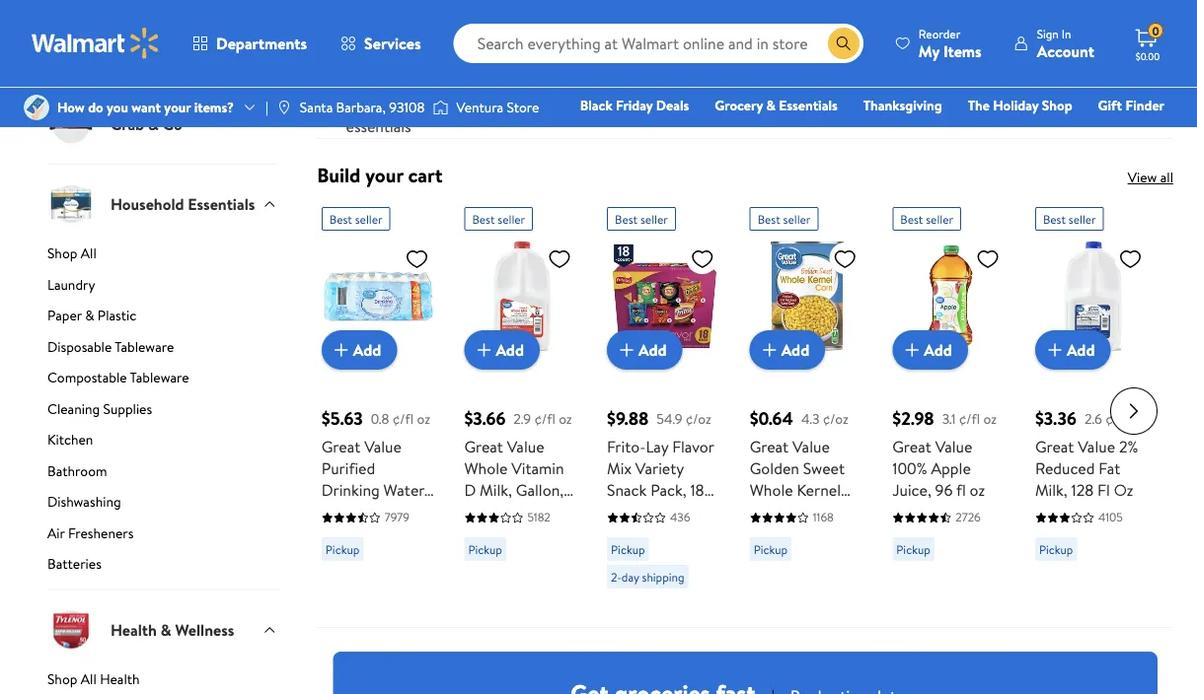 Task type: vqa. For each thing, say whether or not it's contained in the screenshot.
From inside "From $5.00 Class of 2023 Walmart Gift Card"
no



Task type: describe. For each thing, give the bounding box(es) containing it.
sign in to add to favorites list, great value purified drinking water, 16.9 fl oz bottles, 40 count image
[[405, 247, 428, 272]]

2-
[[611, 569, 621, 586]]

disposable
[[47, 337, 112, 356]]

whole inside the $3.66 2.9 ¢/fl oz great value whole vitamin d milk, gallon, 128 fl oz
[[464, 458, 507, 480]]

best seller for $0.64
[[757, 211, 810, 228]]

16.9
[[321, 501, 346, 523]]

grocery & essentials
[[715, 96, 838, 115]]

$0.00
[[1136, 49, 1160, 63]]

laundry
[[47, 275, 95, 294]]

2.6
[[1084, 409, 1102, 428]]

 image for ventura store
[[433, 98, 448, 117]]

household for household essentials
[[342, 92, 415, 114]]

friday
[[616, 96, 653, 115]]

oz left 7979
[[363, 501, 379, 523]]

dishwashing
[[47, 493, 121, 512]]

Search search field
[[454, 24, 864, 63]]

seller for $5.63
[[355, 211, 382, 228]]

cart
[[408, 162, 443, 189]]

health for health & wellness
[[612, 92, 658, 114]]

the holiday shop
[[968, 96, 1073, 115]]

great for $3.66
[[464, 436, 503, 458]]

best for $3.66
[[472, 211, 495, 228]]

add for $0.64
[[781, 339, 809, 361]]

all for shop all health
[[81, 670, 97, 689]]

want
[[132, 98, 161, 117]]

list containing household essentials
[[305, 0, 1185, 138]]

add to cart image for $3.66
[[472, 338, 495, 362]]

$2.98
[[892, 407, 934, 431]]

household essentials
[[111, 193, 255, 215]]

6 seller from the left
[[1068, 211, 1096, 228]]

seller for $0.64
[[783, 211, 810, 228]]

6 pickup from the left
[[1039, 541, 1073, 558]]

apple
[[931, 458, 971, 480]]

best for $2.98
[[900, 211, 923, 228]]

view
[[1128, 168, 1157, 187]]

add for $5.63
[[353, 339, 381, 361]]

¢/fl for $3.66
[[534, 409, 555, 428]]

& for plastic
[[85, 306, 94, 325]]

air fresheners link
[[47, 524, 278, 551]]

value inside the $0.64 4.3 ¢/oz great value golden sweet whole kernel corn, canned corn, 15 oz can
[[792, 436, 829, 458]]

electronics
[[632, 123, 699, 143]]

best for $5.63
[[329, 211, 352, 228]]

reorder
[[919, 25, 961, 42]]

store
[[507, 98, 539, 117]]

¢/oz for $0.64
[[823, 409, 848, 428]]

0 vertical spatial your
[[164, 98, 191, 117]]

household essentials button
[[47, 164, 278, 244]]

drinking
[[321, 480, 379, 501]]

& for go
[[148, 113, 159, 135]]

shipping
[[642, 569, 684, 586]]

5182
[[527, 509, 550, 526]]

oz left 5182
[[503, 501, 519, 523]]

sign in to add to favorites list, frito-lay flavor mix variety snack pack, 18 count image
[[690, 247, 714, 272]]

seller for $2.98
[[926, 211, 953, 228]]

beauty
[[942, 92, 989, 114]]

paper & plastic link
[[47, 306, 278, 333]]

add for $3.66
[[495, 339, 524, 361]]

gift finder electronics
[[632, 96, 1165, 143]]

fashion link
[[857, 122, 921, 144]]

0.8
[[370, 409, 389, 428]]

essentials inside dropdown button
[[188, 193, 255, 215]]

$3.36
[[1035, 407, 1076, 431]]

sign in to add to favorites list, great value 100% apple juice, 96 fl oz image
[[976, 247, 999, 272]]

6 best from the left
[[1043, 211, 1066, 228]]

oz inside the $0.64 4.3 ¢/oz great value golden sweet whole kernel corn, canned corn, 15 oz can
[[809, 523, 824, 545]]

2 vertical spatial health
[[100, 670, 140, 689]]

oz right 3.1
[[983, 409, 997, 428]]

¢/fl for $5.63
[[392, 409, 413, 428]]

add to cart image for $9.88
[[614, 338, 638, 362]]

& for wellness
[[161, 619, 171, 641]]

best seller for $3.66
[[472, 211, 525, 228]]

santa
[[300, 98, 333, 117]]

milk, for $3.66
[[479, 480, 512, 501]]

$3.66 2.9 ¢/fl oz great value whole vitamin d milk, gallon, 128 fl oz
[[464, 407, 572, 523]]

pet supplies
[[778, 92, 859, 114]]

great value purified drinking water, 16.9 fl oz bottles, 40 count image
[[321, 239, 436, 354]]

batteries link
[[47, 555, 278, 590]]

15
[[791, 523, 805, 545]]

go
[[163, 113, 182, 135]]

paper
[[47, 306, 82, 325]]

supplies
[[103, 399, 152, 419]]

walmart+ link
[[1097, 122, 1174, 144]]

add button for $5.63
[[321, 331, 397, 370]]

milk, for $3.36
[[1035, 480, 1067, 501]]

& for wellness
[[661, 92, 672, 114]]

kitchen
[[47, 430, 93, 450]]

personal care
[[479, 92, 571, 114]]

grocery
[[715, 96, 763, 115]]

barbara,
[[336, 98, 386, 117]]

seller for $3.66
[[497, 211, 525, 228]]

electronics link
[[623, 122, 708, 144]]

seller for $9.88
[[640, 211, 668, 228]]

dishwashing link
[[47, 493, 278, 520]]

toy shop link
[[716, 122, 787, 144]]

variety
[[635, 458, 683, 480]]

disposable tableware
[[47, 337, 174, 356]]

air fresheners
[[47, 524, 134, 543]]

kitchen link
[[47, 430, 278, 458]]

clear search field text image
[[804, 36, 820, 51]]

departments button
[[176, 20, 324, 67]]

wellness
[[676, 92, 732, 114]]

1168
[[812, 509, 833, 526]]

1 corn, from the top
[[749, 501, 788, 523]]

1 horizontal spatial your
[[365, 162, 403, 189]]

$2.98 3.1 ¢/fl oz great value 100% apple juice, 96 fl oz
[[892, 407, 997, 501]]

¢/fl for $2.98
[[959, 409, 980, 428]]

compostable tableware link
[[47, 368, 278, 395]]

snack
[[607, 480, 646, 501]]

best seller for $9.88
[[614, 211, 668, 228]]

toy
[[725, 123, 745, 143]]

oz right '0.8'
[[417, 409, 430, 428]]

do
[[88, 98, 103, 117]]

grab
[[111, 113, 144, 135]]

fl inside the $3.66 2.9 ¢/fl oz great value whole vitamin d milk, gallon, 128 fl oz
[[490, 501, 499, 523]]

$9.88 54.9 ¢/oz frito-lay flavor mix variety snack pack, 18 count
[[607, 407, 714, 523]]

tableware for disposable tableware
[[115, 337, 174, 356]]

0 vertical spatial essentials
[[779, 96, 838, 115]]

household essentials
[[342, 92, 415, 137]]

health for health & wellness
[[111, 619, 157, 641]]

next slide for product carousel list image
[[1110, 388, 1158, 435]]

all for shop all
[[81, 244, 97, 263]]

$3.36 2.6 ¢/fl oz great value 2% reduced fat milk, 128 fl oz
[[1035, 407, 1143, 501]]

93108
[[389, 98, 425, 117]]

build
[[317, 162, 361, 189]]

pack,
[[650, 480, 686, 501]]

great for $2.98
[[892, 436, 931, 458]]

¢/fl inside $3.36 2.6 ¢/fl oz great value 2% reduced fat milk, 128 fl oz
[[1105, 409, 1126, 428]]

bottles,
[[383, 501, 435, 523]]

personal
[[479, 92, 538, 114]]

compostable
[[47, 368, 127, 387]]

4105
[[1098, 509, 1123, 526]]

cleaning
[[47, 399, 100, 419]]

home link
[[795, 122, 849, 144]]

great value whole vitamin d milk, gallon, 128 fl oz image
[[464, 239, 579, 354]]

debit
[[1046, 123, 1080, 143]]

pickup for $2.98
[[896, 541, 930, 558]]

great inside $3.36 2.6 ¢/fl oz great value 2% reduced fat milk, 128 fl oz
[[1035, 436, 1074, 458]]

plastic
[[98, 306, 137, 325]]

pickup for $0.64
[[753, 541, 787, 558]]

juice,
[[892, 480, 931, 501]]

grocery & essentials link
[[706, 95, 847, 116]]

oz up 2726
[[969, 480, 985, 501]]

sign
[[1037, 25, 1059, 42]]

great for $5.63
[[321, 436, 360, 458]]



Task type: locate. For each thing, give the bounding box(es) containing it.
¢/fl inside $2.98 3.1 ¢/fl oz great value 100% apple juice, 96 fl oz
[[959, 409, 980, 428]]

air
[[47, 524, 65, 543]]

value down 4.3
[[792, 436, 829, 458]]

128 left fl
[[1071, 480, 1093, 501]]

$3.66
[[464, 407, 505, 431]]

finder
[[1126, 96, 1165, 115]]

pickup left 15
[[753, 541, 787, 558]]

0 horizontal spatial milk,
[[479, 480, 512, 501]]

the holiday shop link
[[959, 95, 1081, 116]]

canned
[[791, 501, 844, 523]]

1 milk, from the left
[[479, 480, 512, 501]]

value for $5.63
[[364, 436, 401, 458]]

best seller up great value 100% apple juice, 96 fl oz image at right
[[900, 211, 953, 228]]

1 add to cart image from the left
[[329, 338, 353, 362]]

best seller up great value golden sweet whole kernel corn, canned corn, 15 oz can image
[[757, 211, 810, 228]]

0 vertical spatial household
[[342, 92, 415, 114]]

pickup up day
[[611, 541, 645, 558]]

tableware down disposable tableware link
[[130, 368, 189, 387]]

fl for $5.63
[[350, 501, 360, 523]]

0 vertical spatial all
[[81, 244, 97, 263]]

2 add from the left
[[495, 339, 524, 361]]

whole left "kernel"
[[749, 480, 793, 501]]

add for $9.88
[[638, 339, 666, 361]]

1 horizontal spatial 128
[[1071, 480, 1093, 501]]

milk, inside the $3.66 2.9 ¢/fl oz great value whole vitamin d milk, gallon, 128 fl oz
[[479, 480, 512, 501]]

gift
[[1098, 96, 1122, 115]]

registry link
[[929, 122, 997, 144]]

health & wellness button
[[47, 590, 278, 670]]

pickup down the reduced
[[1039, 541, 1073, 558]]

all
[[81, 244, 97, 263], [81, 670, 97, 689]]

128 inside $3.36 2.6 ¢/fl oz great value 2% reduced fat milk, 128 fl oz
[[1071, 480, 1093, 501]]

tableware for compostable tableware
[[130, 368, 189, 387]]

2 best from the left
[[472, 211, 495, 228]]

add to cart image
[[757, 338, 781, 362], [1043, 338, 1066, 362]]

add button for $3.66
[[464, 331, 539, 370]]

¢/fl right 3.1
[[959, 409, 980, 428]]

1 ¢/fl from the left
[[392, 409, 413, 428]]

4 add to cart image from the left
[[900, 338, 924, 362]]

count inside $9.88 54.9 ¢/oz frito-lay flavor mix variety snack pack, 18 count
[[607, 501, 649, 523]]

best seller up great value 2% reduced fat milk, 128 fl oz image
[[1043, 211, 1096, 228]]

great value 2% reduced fat milk, 128 fl oz image
[[1035, 239, 1150, 354]]

6 best seller from the left
[[1043, 211, 1096, 228]]

¢/oz inside the $0.64 4.3 ¢/oz great value golden sweet whole kernel corn, canned corn, 15 oz can
[[823, 409, 848, 428]]

128 left 5182
[[464, 501, 486, 523]]

add button for $2.98
[[892, 331, 968, 370]]

128 inside the $3.66 2.9 ¢/fl oz great value whole vitamin d milk, gallon, 128 fl oz
[[464, 501, 486, 523]]

2%
[[1119, 436, 1138, 458]]

1 vertical spatial your
[[365, 162, 403, 189]]

product group
[[321, 200, 436, 620], [464, 200, 579, 620], [607, 200, 722, 620], [749, 200, 864, 620], [892, 200, 1007, 620], [1035, 200, 1150, 620]]

great down "$3.66"
[[464, 436, 503, 458]]

2 ¢/fl from the left
[[534, 409, 555, 428]]

fl inside $5.63 0.8 ¢/fl oz great value purified drinking water, 16.9 fl oz bottles, 40 count
[[350, 501, 360, 523]]

count inside $5.63 0.8 ¢/fl oz great value purified drinking water, 16.9 fl oz bottles, 40 count
[[344, 523, 387, 545]]

5 best seller from the left
[[900, 211, 953, 228]]

seller up great value golden sweet whole kernel corn, canned corn, 15 oz can image
[[783, 211, 810, 228]]

shop all health link
[[47, 670, 278, 695]]

1 great from the left
[[321, 436, 360, 458]]

seller up frito-lay flavor mix variety snack pack, 18 count image
[[640, 211, 668, 228]]

5 best from the left
[[900, 211, 923, 228]]

4 best from the left
[[757, 211, 780, 228]]

add to cart image for great value golden sweet whole kernel corn, canned corn, 15 oz can image
[[757, 338, 781, 362]]

2 all from the top
[[81, 670, 97, 689]]

best for $9.88
[[614, 211, 637, 228]]

0 horizontal spatial ¢/oz
[[685, 409, 711, 428]]

0
[[1152, 22, 1159, 39]]

 image left how
[[24, 95, 49, 120]]

value down the 2.6
[[1078, 436, 1115, 458]]

add button
[[321, 331, 397, 370], [464, 331, 539, 370], [607, 331, 682, 370], [749, 331, 825, 370], [892, 331, 968, 370], [1035, 331, 1110, 370]]

value inside the $3.66 2.9 ¢/fl oz great value whole vitamin d milk, gallon, 128 fl oz
[[507, 436, 544, 458]]

0 vertical spatial health
[[612, 92, 658, 114]]

tableware
[[115, 337, 174, 356], [130, 368, 189, 387]]

value
[[364, 436, 401, 458], [507, 436, 544, 458], [792, 436, 829, 458], [935, 436, 972, 458], [1078, 436, 1115, 458]]

best seller up frito-lay flavor mix variety snack pack, 18 count image
[[614, 211, 668, 228]]

value inside $3.36 2.6 ¢/fl oz great value 2% reduced fat milk, 128 fl oz
[[1078, 436, 1115, 458]]

1 horizontal spatial whole
[[749, 480, 793, 501]]

seller down 'build your cart'
[[355, 211, 382, 228]]

value down 2.9
[[507, 436, 544, 458]]

¢/oz inside $9.88 54.9 ¢/oz frito-lay flavor mix variety snack pack, 18 count
[[685, 409, 711, 428]]

2 pickup from the left
[[468, 541, 502, 558]]

holiday
[[993, 96, 1039, 115]]

value for $2.98
[[935, 436, 972, 458]]

¢/fl inside $5.63 0.8 ¢/fl oz great value purified drinking water, 16.9 fl oz bottles, 40 count
[[392, 409, 413, 428]]

golden
[[749, 458, 799, 480]]

sign in to add to favorites list, great value golden sweet whole kernel corn, canned corn, 15 oz can image
[[833, 247, 857, 272]]

add to cart image up $3.36
[[1043, 338, 1066, 362]]

¢/fl right '0.8'
[[392, 409, 413, 428]]

add to cart image for great value 2% reduced fat milk, 128 fl oz image
[[1043, 338, 1066, 362]]

5 value from the left
[[1078, 436, 1115, 458]]

2 best seller from the left
[[472, 211, 525, 228]]

product group containing $0.64
[[749, 200, 864, 620]]

thanksgiving
[[863, 96, 942, 115]]

sign in account
[[1037, 25, 1095, 62]]

add button up $5.63
[[321, 331, 397, 370]]

128
[[1071, 480, 1093, 501], [464, 501, 486, 523]]

¢/oz up flavor
[[685, 409, 711, 428]]

 image
[[276, 100, 292, 115]]

¢/fl right the 2.6
[[1105, 409, 1126, 428]]

add button up $2.98
[[892, 331, 968, 370]]

milk, left fl
[[1035, 480, 1067, 501]]

5 great from the left
[[1035, 436, 1074, 458]]

grab & go button
[[47, 84, 278, 164]]

¢/fl inside the $3.66 2.9 ¢/fl oz great value whole vitamin d milk, gallon, 128 fl oz
[[534, 409, 555, 428]]

0 horizontal spatial count
[[344, 523, 387, 545]]

2 add to cart image from the left
[[1043, 338, 1066, 362]]

product group containing $3.36
[[1035, 200, 1150, 620]]

1 vertical spatial tableware
[[130, 368, 189, 387]]

essentials up shop all link
[[188, 193, 255, 215]]

6 add from the left
[[1066, 339, 1095, 361]]

0 horizontal spatial household
[[111, 193, 184, 215]]

2 great from the left
[[464, 436, 503, 458]]

$5.63
[[321, 407, 363, 431]]

pickup for $9.88
[[611, 541, 645, 558]]

cleaning supplies link
[[47, 399, 278, 426]]

best seller up great value whole vitamin d milk, gallon, 128 fl oz image
[[472, 211, 525, 228]]

3 add from the left
[[638, 339, 666, 361]]

count down 'mix'
[[607, 501, 649, 523]]

3 pickup from the left
[[611, 541, 645, 558]]

flavor
[[672, 436, 714, 458]]

3 add to cart image from the left
[[614, 338, 638, 362]]

add up '0.8'
[[353, 339, 381, 361]]

fl
[[1097, 480, 1110, 501]]

beauty link
[[904, 0, 1027, 115]]

& left go
[[148, 113, 159, 135]]

frito-
[[607, 436, 645, 458]]

fashion
[[866, 123, 912, 143]]

1 value from the left
[[364, 436, 401, 458]]

0 horizontal spatial  image
[[24, 95, 49, 120]]

1 product group from the left
[[321, 200, 436, 620]]

0 horizontal spatial your
[[164, 98, 191, 117]]

household up essentials
[[342, 92, 415, 114]]

1 seller from the left
[[355, 211, 382, 228]]

3 best seller from the left
[[614, 211, 668, 228]]

2 add to cart image from the left
[[472, 338, 495, 362]]

 image for how do you want your items?
[[24, 95, 49, 120]]

2 horizontal spatial fl
[[956, 480, 966, 501]]

oz up 2%
[[1130, 409, 1143, 428]]

how do you want your items?
[[57, 98, 234, 117]]

1 horizontal spatial count
[[607, 501, 649, 523]]

bathroom link
[[47, 461, 278, 489]]

1 best from the left
[[329, 211, 352, 228]]

2 product group from the left
[[464, 200, 579, 620]]

services
[[364, 33, 421, 54]]

1 pickup from the left
[[325, 541, 359, 558]]

5 product group from the left
[[892, 200, 1007, 620]]

1 horizontal spatial fl
[[490, 501, 499, 523]]

sign in to add to favorites list, great value whole vitamin d milk, gallon, 128 fl oz image
[[547, 247, 571, 272]]

add up the 2.6
[[1066, 339, 1095, 361]]

1 horizontal spatial essentials
[[779, 96, 838, 115]]

1 vertical spatial household
[[111, 193, 184, 215]]

great down $3.36
[[1035, 436, 1074, 458]]

1 add from the left
[[353, 339, 381, 361]]

add button up "$3.66"
[[464, 331, 539, 370]]

fl right 16.9
[[350, 501, 360, 523]]

best for $0.64
[[757, 211, 780, 228]]

search icon image
[[836, 36, 852, 51]]

3 ¢/fl from the left
[[959, 409, 980, 428]]

frito-lay flavor mix variety snack pack, 18 count image
[[607, 239, 722, 354]]

view all
[[1128, 168, 1174, 187]]

4 add button from the left
[[749, 331, 825, 370]]

add up "54.9"
[[638, 339, 666, 361]]

add to cart image up "$3.66"
[[472, 338, 495, 362]]

count right 40
[[344, 523, 387, 545]]

ventura
[[456, 98, 503, 117]]

2 add button from the left
[[464, 331, 539, 370]]

1 horizontal spatial add to cart image
[[1043, 338, 1066, 362]]

& up electronics
[[661, 92, 672, 114]]

5 seller from the left
[[926, 211, 953, 228]]

5 add from the left
[[924, 339, 952, 361]]

add button for $9.88
[[607, 331, 682, 370]]

great inside $5.63 0.8 ¢/fl oz great value purified drinking water, 16.9 fl oz bottles, 40 count
[[321, 436, 360, 458]]

18
[[690, 480, 704, 501]]

d
[[464, 480, 476, 501]]

product group containing $2.98
[[892, 200, 1007, 620]]

2 seller from the left
[[497, 211, 525, 228]]

corn,
[[749, 501, 788, 523], [749, 523, 788, 545]]

in
[[1062, 25, 1071, 42]]

add button for $0.64
[[749, 331, 825, 370]]

pickup for $5.63
[[325, 541, 359, 558]]

best up great value 100% apple juice, 96 fl oz image at right
[[900, 211, 923, 228]]

oz inside $3.36 2.6 ¢/fl oz great value 2% reduced fat milk, 128 fl oz
[[1130, 409, 1143, 428]]

add up 2.9
[[495, 339, 524, 361]]

tableware down paper & plastic link at the left top of page
[[115, 337, 174, 356]]

value down '0.8'
[[364, 436, 401, 458]]

oz
[[417, 409, 430, 428], [558, 409, 572, 428], [983, 409, 997, 428], [1130, 409, 1143, 428], [969, 480, 985, 501], [363, 501, 379, 523], [503, 501, 519, 523], [809, 523, 824, 545]]

whole inside the $0.64 4.3 ¢/oz great value golden sweet whole kernel corn, canned corn, 15 oz can
[[749, 480, 793, 501]]

1 add to cart image from the left
[[757, 338, 781, 362]]

2 ¢/oz from the left
[[823, 409, 848, 428]]

best seller for $5.63
[[329, 211, 382, 228]]

kernel
[[797, 480, 841, 501]]

best seller for $2.98
[[900, 211, 953, 228]]

build your cart
[[317, 162, 443, 189]]

great down $5.63
[[321, 436, 360, 458]]

1 vertical spatial health
[[111, 619, 157, 641]]

0 horizontal spatial 128
[[464, 501, 486, 523]]

fl for $2.98
[[956, 480, 966, 501]]

milk, right d
[[479, 480, 512, 501]]

add for $2.98
[[924, 339, 952, 361]]

pickup down juice,
[[896, 541, 930, 558]]

product group containing $9.88
[[607, 200, 722, 620]]

add button up $3.36
[[1035, 331, 1110, 370]]

sign in to add to favorites list, great value 2% reduced fat milk, 128 fl oz image
[[1118, 247, 1142, 272]]

best seller down build
[[329, 211, 382, 228]]

& left wellness
[[161, 619, 171, 641]]

reduced
[[1035, 458, 1095, 480]]

seller up great value 2% reduced fat milk, 128 fl oz image
[[1068, 211, 1096, 228]]

4 product group from the left
[[749, 200, 864, 620]]

items?
[[194, 98, 234, 117]]

shop all link
[[47, 244, 278, 271]]

lay
[[645, 436, 668, 458]]

3 best from the left
[[614, 211, 637, 228]]

value down 3.1
[[935, 436, 972, 458]]

5 pickup from the left
[[896, 541, 930, 558]]

& left "pet"
[[766, 96, 776, 115]]

wellness
[[175, 619, 234, 641]]

pickup down 16.9
[[325, 541, 359, 558]]

add up 3.1
[[924, 339, 952, 361]]

1 horizontal spatial household
[[342, 92, 415, 114]]

best up frito-lay flavor mix variety snack pack, 18 count image
[[614, 211, 637, 228]]

value inside $5.63 0.8 ¢/fl oz great value purified drinking water, 16.9 fl oz bottles, 40 count
[[364, 436, 401, 458]]

1 vertical spatial all
[[81, 670, 97, 689]]

best down build
[[329, 211, 352, 228]]

great down $0.64
[[749, 436, 788, 458]]

cleaning supplies
[[47, 399, 152, 419]]

3.1
[[942, 409, 955, 428]]

3 product group from the left
[[607, 200, 722, 620]]

add to cart image for $2.98
[[900, 338, 924, 362]]

1 horizontal spatial  image
[[433, 98, 448, 117]]

4 ¢/fl from the left
[[1105, 409, 1126, 428]]

add to cart image up $0.64
[[757, 338, 781, 362]]

4 great from the left
[[892, 436, 931, 458]]

great down $2.98
[[892, 436, 931, 458]]

0 horizontal spatial essentials
[[188, 193, 255, 215]]

add to cart image up "$9.88" on the bottom right
[[614, 338, 638, 362]]

great inside the $3.66 2.9 ¢/fl oz great value whole vitamin d milk, gallon, 128 fl oz
[[464, 436, 503, 458]]

¢/oz for $9.88
[[685, 409, 711, 428]]

household inside dropdown button
[[111, 193, 184, 215]]

your left cart
[[365, 162, 403, 189]]

Walmart Site-Wide search field
[[454, 24, 864, 63]]

reorder my items
[[919, 25, 982, 62]]

2 value from the left
[[507, 436, 544, 458]]

0 horizontal spatial whole
[[464, 458, 507, 480]]

& for essentials
[[766, 96, 776, 115]]

4 add from the left
[[781, 339, 809, 361]]

vitamin
[[511, 458, 564, 480]]

essentials up home link
[[779, 96, 838, 115]]

add button up $0.64
[[749, 331, 825, 370]]

1 ¢/oz from the left
[[685, 409, 711, 428]]

4 seller from the left
[[783, 211, 810, 228]]

best up great value 2% reduced fat milk, 128 fl oz image
[[1043, 211, 1066, 228]]

milk, inside $3.36 2.6 ¢/fl oz great value 2% reduced fat milk, 128 fl oz
[[1035, 480, 1067, 501]]

fl right 96
[[956, 480, 966, 501]]

100%
[[892, 458, 927, 480]]

care
[[542, 92, 571, 114]]

3 add button from the left
[[607, 331, 682, 370]]

great value golden sweet whole kernel corn, canned corn, 15 oz can image
[[749, 239, 864, 354]]

whole
[[464, 458, 507, 480], [749, 480, 793, 501]]

oz right 15
[[809, 523, 824, 545]]

your right want
[[164, 98, 191, 117]]

whole down "$3.66"
[[464, 458, 507, 480]]

walmart image
[[32, 28, 160, 59]]

disposable tableware link
[[47, 337, 278, 364]]

best up great value golden sweet whole kernel corn, canned corn, 15 oz can image
[[757, 211, 780, 228]]

2726
[[955, 509, 980, 526]]

fl
[[956, 480, 966, 501], [350, 501, 360, 523], [490, 501, 499, 523]]

black friday deals
[[580, 96, 689, 115]]

4 pickup from the left
[[753, 541, 787, 558]]

household up shop all link
[[111, 193, 184, 215]]

oz right 2.9
[[558, 409, 572, 428]]

&
[[661, 92, 672, 114], [766, 96, 776, 115], [148, 113, 159, 135], [85, 306, 94, 325], [161, 619, 171, 641]]

value inside $2.98 3.1 ¢/fl oz great value 100% apple juice, 96 fl oz
[[935, 436, 972, 458]]

my
[[919, 40, 940, 62]]

list
[[305, 0, 1185, 138]]

¢/oz right 4.3
[[823, 409, 848, 428]]

1 all from the top
[[81, 244, 97, 263]]

essentials
[[779, 96, 838, 115], [188, 193, 255, 215]]

1 vertical spatial essentials
[[188, 193, 255, 215]]

paper & plastic
[[47, 306, 137, 325]]

add to cart image up $2.98
[[900, 338, 924, 362]]

2 corn, from the top
[[749, 523, 788, 545]]

1 add button from the left
[[321, 331, 397, 370]]

2 milk, from the left
[[1035, 480, 1067, 501]]

fl right d
[[490, 501, 499, 523]]

pickup for $3.66
[[468, 541, 502, 558]]

pickup down d
[[468, 541, 502, 558]]

product group containing $5.63
[[321, 200, 436, 620]]

4 value from the left
[[935, 436, 972, 458]]

add up 4.3
[[781, 339, 809, 361]]

sweet
[[803, 458, 844, 480]]

household essentials link
[[317, 0, 440, 138]]

great value 100% apple juice, 96 fl oz image
[[892, 239, 1007, 354]]

 image right the 93108
[[433, 98, 448, 117]]

4 best seller from the left
[[757, 211, 810, 228]]

shop all health
[[47, 670, 140, 689]]

3 great from the left
[[749, 436, 788, 458]]

add to cart image up $5.63
[[329, 338, 353, 362]]

3 seller from the left
[[640, 211, 668, 228]]

add to cart image for $5.63
[[329, 338, 353, 362]]

shop all
[[47, 244, 97, 263]]

great inside $2.98 3.1 ¢/fl oz great value 100% apple juice, 96 fl oz
[[892, 436, 931, 458]]

health & wellness link
[[610, 0, 733, 115]]

0 horizontal spatial add to cart image
[[757, 338, 781, 362]]

0 vertical spatial tableware
[[115, 337, 174, 356]]

¢/fl right 2.9
[[534, 409, 555, 428]]

seller up great value whole vitamin d milk, gallon, 128 fl oz image
[[497, 211, 525, 228]]

departments
[[216, 33, 307, 54]]

value for $3.66
[[507, 436, 544, 458]]

product group containing $3.66
[[464, 200, 579, 620]]

6 add button from the left
[[1035, 331, 1110, 370]]

the
[[968, 96, 990, 115]]

0 horizontal spatial fl
[[350, 501, 360, 523]]

seller up great value 100% apple juice, 96 fl oz image at right
[[926, 211, 953, 228]]

& right paper
[[85, 306, 94, 325]]

6 product group from the left
[[1035, 200, 1150, 620]]

best up great value whole vitamin d milk, gallon, 128 fl oz image
[[472, 211, 495, 228]]

fl inside $2.98 3.1 ¢/fl oz great value 100% apple juice, 96 fl oz
[[956, 480, 966, 501]]

3 value from the left
[[792, 436, 829, 458]]

great inside the $0.64 4.3 ¢/oz great value golden sweet whole kernel corn, canned corn, 15 oz can
[[749, 436, 788, 458]]

 image
[[24, 95, 49, 120], [433, 98, 448, 117]]

gift finder link
[[1089, 95, 1174, 116]]

1 best seller from the left
[[329, 211, 382, 228]]

1 horizontal spatial ¢/oz
[[823, 409, 848, 428]]

add button up "$9.88" on the bottom right
[[607, 331, 682, 370]]

5 add button from the left
[[892, 331, 968, 370]]

health inside dropdown button
[[111, 619, 157, 641]]

account
[[1037, 40, 1095, 62]]

1 horizontal spatial milk,
[[1035, 480, 1067, 501]]

436
[[670, 509, 690, 526]]

best
[[329, 211, 352, 228], [472, 211, 495, 228], [614, 211, 637, 228], [757, 211, 780, 228], [900, 211, 923, 228], [1043, 211, 1066, 228]]

add to cart image
[[329, 338, 353, 362], [472, 338, 495, 362], [614, 338, 638, 362], [900, 338, 924, 362]]

household for household essentials
[[111, 193, 184, 215]]



